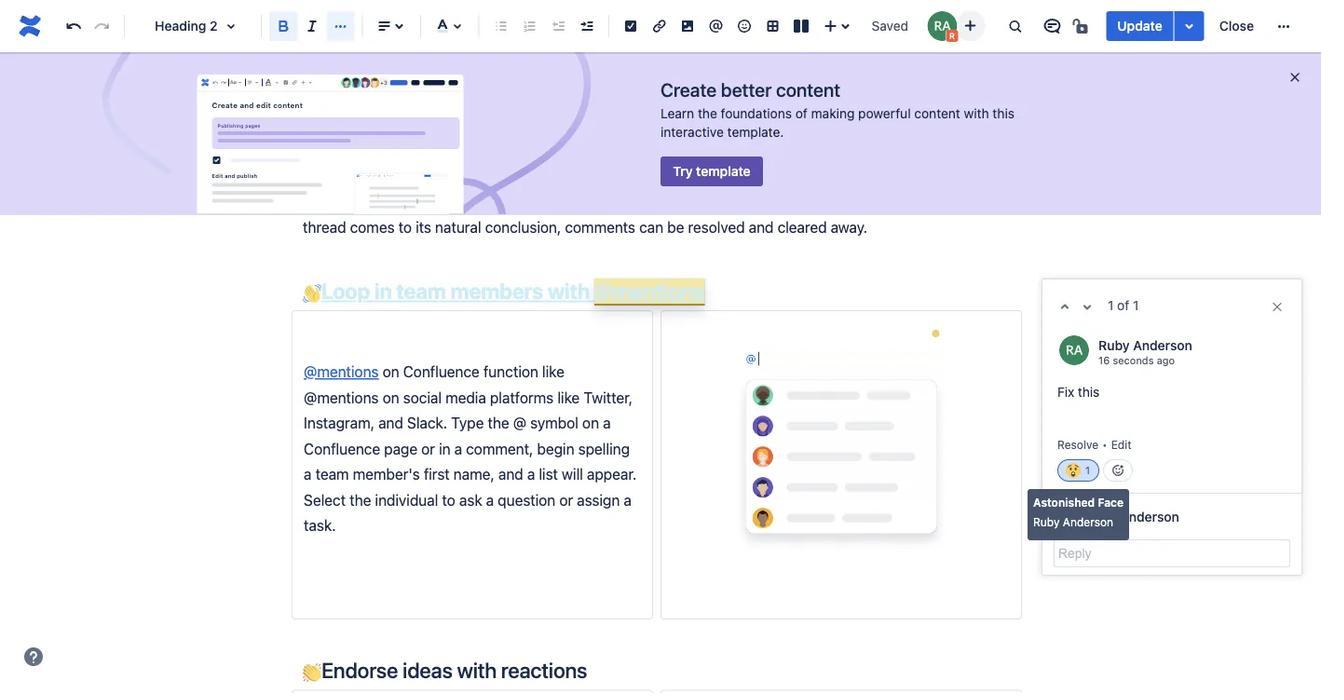 Task type: vqa. For each thing, say whether or not it's contained in the screenshot.
'Try'
yes



Task type: describe. For each thing, give the bounding box(es) containing it.
name,
[[454, 465, 495, 483]]

when
[[888, 193, 924, 210]]

comments
[[565, 218, 636, 236]]

find and replace image
[[1004, 15, 1027, 37]]

close
[[1220, 18, 1255, 34]]

function
[[484, 363, 539, 381]]

more formatting image
[[330, 15, 352, 37]]

edit
[[256, 101, 271, 109]]

1 button
[[1058, 460, 1100, 482]]

plus image
[[300, 75, 307, 90]]

1 vertical spatial like
[[558, 389, 580, 406]]

italic ⌘i image
[[301, 15, 324, 37]]

indent tab image
[[576, 15, 598, 37]]

heading
[[155, 18, 206, 34]]

16
[[1099, 354, 1110, 366]]

close icon image
[[1271, 300, 1285, 314]]

endorse ideas with reactions
[[322, 658, 588, 683]]

page inside the on confluence function like @mentions on social media platforms like twitter, instagram, and slack. type the @ symbol on a confluence page or in a comment, begin spelling a team member's first name, and a list will appear. select the individual to ask a question or assign a task.
[[384, 440, 418, 458]]

permission
[[442, 193, 515, 210]]

access
[[536, 193, 582, 210]]

redo ⌘⇧z image
[[91, 15, 113, 37]]

ruby for ruby anderson
[[1086, 509, 1117, 524]]

to inside the on confluence function like @mentions on social media platforms like twitter, instagram, and slack. type the @ symbol on a confluence page or in a comment, begin spelling a team member's first name, and a list will appear. select the individual to ask a question or assign a task.
[[442, 491, 456, 509]]

individual
[[375, 491, 438, 509]]

select
[[304, 491, 346, 509]]

team inside the on confluence function like @mentions on social media platforms like twitter, instagram, and slack. type the @ symbol on a confluence page or in a comment, begin spelling a team member's first name, and a list will appear. select the individual to ask a question or assign a task.
[[316, 465, 349, 483]]

@mentions link
[[304, 363, 379, 381]]

1 horizontal spatial team
[[397, 279, 446, 304]]

bold ⌘b image
[[272, 15, 295, 37]]

with inside create better content learn the foundations of making powerful content with this interactive template.
[[964, 106, 990, 121]]

this inside create better content learn the foundations of making powerful content with this interactive template.
[[993, 106, 1015, 121]]

update
[[1118, 18, 1163, 34]]

foundations
[[721, 106, 792, 121]]

a down twitter,
[[603, 414, 611, 432]]

previous comment image
[[1054, 296, 1077, 318]]

edit button
[[1112, 438, 1132, 451]]

1 for 1
[[1085, 465, 1092, 477]]

numbered list ⌘⇧7 image
[[519, 15, 541, 37]]

comment inside team members with permission to access the page can respond to any comment. plus, when a comment thread comes to its natural conclusion, comments can be resolved and cleared away.
[[939, 193, 1003, 210]]

of inside create better content learn the foundations of making powerful content with this interactive template.
[[796, 106, 808, 121]]

close button
[[1209, 11, 1266, 41]]

emoji image
[[734, 15, 756, 37]]

page inside team members with permission to access the page can respond to any comment. plus, when a comment thread comes to its natural conclusion, comments can be resolved and cleared away.
[[612, 193, 645, 210]]

heading 2
[[155, 18, 218, 34]]

on down indent tab icon
[[582, 40, 599, 58]]

comment by ruby anderson comment
[[1043, 322, 1302, 493]]

highlight
[[491, 40, 549, 58]]

try template button
[[661, 157, 763, 186]]

edit and publish
[[212, 172, 257, 178]]

a right ask
[[486, 491, 494, 509]]

and inside team members with permission to access the page can respond to any comment. plus, when a comment thread comes to its natural conclusion, comments can be resolved and cleared away.
[[749, 218, 774, 236]]

text style image
[[229, 75, 237, 90]]

to up conclusion,
[[519, 193, 532, 210]]

1 horizontal spatial content
[[776, 78, 841, 100]]

fix
[[1058, 385, 1075, 400]]

with right ideas
[[457, 658, 497, 683]]

member's
[[353, 465, 420, 483]]

ago
[[1157, 354, 1176, 366]]

the inside team members with permission to access the page can respond to any comment. plus, when a comment thread comes to its natural conclusion, comments can be resolved and cleared away.
[[586, 193, 608, 210]]

action item image
[[620, 15, 642, 37]]

1 horizontal spatial appear.
[[844, 40, 893, 58]]

face
[[1098, 496, 1124, 509]]

more image
[[1273, 15, 1296, 37]]

a down type
[[455, 440, 462, 458]]

publishing pages
[[218, 123, 260, 129]]

1 vertical spatial checkbox image
[[209, 153, 224, 168]]

outdent ⇧tab image
[[547, 15, 570, 37]]

team
[[303, 193, 339, 210]]

resolved
[[688, 218, 745, 236]]

be
[[668, 218, 685, 236]]

cleared
[[778, 218, 827, 236]]

try
[[673, 164, 693, 179]]

conclusion,
[[485, 218, 561, 236]]

ruby anderson 16 seconds ago
[[1099, 337, 1193, 366]]

try template
[[673, 164, 751, 179]]

template.
[[728, 124, 784, 140]]

Reply field
[[1054, 540, 1291, 568]]

seconds
[[1113, 354, 1154, 366]]

with down comments
[[548, 279, 590, 304]]

bullet list ⌘⇧8 image
[[490, 15, 513, 37]]

ruby anderson image inside comment
[[1060, 336, 1090, 365]]

and left publish at the left of the page
[[225, 172, 235, 178]]

ideas
[[403, 658, 453, 683]]

platforms
[[490, 389, 554, 406]]

media
[[446, 389, 486, 406]]

first
[[424, 465, 450, 483]]

create and edit content
[[212, 101, 303, 109]]

away.
[[831, 218, 868, 236]]

text
[[553, 40, 578, 58]]

list
[[539, 465, 558, 483]]

:wave: image
[[303, 284, 322, 303]]

0 horizontal spatial content
[[273, 101, 303, 109]]

2 horizontal spatial 1
[[1133, 298, 1139, 313]]

ask
[[459, 491, 482, 509]]

create better content learn the foundations of making powerful content with this interactive template.
[[661, 78, 1015, 140]]

0 vertical spatial checkbox image
[[282, 75, 290, 90]]

0 horizontal spatial ruby anderson image
[[928, 11, 958, 41]]

heading 2 button
[[132, 6, 254, 47]]

natural
[[435, 218, 481, 236]]

0 vertical spatial page
[[628, 40, 661, 58]]

astonished
[[1034, 496, 1096, 509]]

undo ⌘z image
[[63, 15, 85, 37]]

ruby anderson
[[1086, 509, 1180, 524]]

to
[[303, 40, 319, 58]]

loop
[[322, 279, 370, 304]]

endorse
[[322, 658, 398, 683]]

anderson for ruby anderson 16 seconds ago
[[1134, 337, 1193, 353]]

slack.
[[407, 414, 448, 432]]

publishing
[[218, 123, 244, 129]]

anderson for ruby anderson
[[1121, 509, 1180, 524]]

comment icon image
[[1042, 15, 1064, 37]]

0 horizontal spatial comment
[[720, 40, 783, 58]]

1 for 1 of 1
[[1108, 298, 1114, 313]]

:clap: image
[[303, 664, 322, 682]]

with inside team members with permission to access the page can respond to any comment. plus, when a comment thread comes to its natural conclusion, comments can be resolved and cleared away.
[[410, 193, 438, 210]]

update button
[[1107, 11, 1174, 41]]

text color image
[[263, 75, 274, 90]]

twitter,
[[584, 389, 633, 406]]

and up question
[[499, 465, 524, 483]]

edit for edit and publish
[[212, 172, 223, 178]]

layouts image
[[791, 15, 813, 37]]

:wave: image
[[303, 284, 322, 303]]

2
[[210, 18, 218, 34]]

@
[[513, 414, 527, 432]]

align left image
[[246, 75, 254, 90]]

on left social
[[383, 389, 400, 406]]

better
[[721, 78, 772, 100]]

template
[[696, 164, 751, 179]]

respond
[[677, 193, 732, 210]]



Task type: locate. For each thing, give the bounding box(es) containing it.
ruby anderson link down add reaction icon
[[1086, 509, 1180, 524]]

invite to edit image
[[959, 14, 982, 37]]

comment down emoji icon
[[720, 40, 783, 58]]

0 vertical spatial confluence
[[403, 363, 480, 381]]

1 horizontal spatial will
[[818, 40, 840, 58]]

assign
[[577, 491, 620, 509]]

1 up the ruby anderson 16 seconds ago
[[1133, 298, 1139, 313]]

to
[[519, 193, 532, 210], [736, 193, 749, 210], [399, 218, 412, 236], [442, 491, 456, 509]]

0 horizontal spatial edit
[[212, 172, 223, 178]]

0 vertical spatial will
[[818, 40, 840, 58]]

begin
[[537, 440, 575, 458]]

to left ask
[[442, 491, 456, 509]]

3 chevron down image from the left
[[273, 75, 281, 90]]

1 horizontal spatial create
[[661, 78, 717, 100]]

chevron down image left align left image
[[236, 75, 244, 90]]

with
[[964, 106, 990, 121], [410, 193, 438, 210], [548, 279, 590, 304], [457, 658, 497, 683]]

help image
[[22, 646, 45, 668]]

an
[[361, 40, 378, 58]]

1 vertical spatial ruby anderson image
[[1060, 336, 1090, 365]]

1 vertical spatial will
[[562, 465, 583, 483]]

1 down resolve button
[[1085, 465, 1092, 477]]

confluence up social
[[403, 363, 480, 381]]

resolve button
[[1058, 436, 1099, 453]]

chevron down image left text color image
[[253, 75, 261, 90]]

the up comments
[[586, 193, 608, 210]]

chevron down image left link icon
[[273, 75, 281, 90]]

0 horizontal spatial in
[[375, 279, 392, 304]]

anderson down face
[[1063, 516, 1114, 529]]

will right list
[[562, 465, 583, 483]]

pages
[[245, 123, 260, 129]]

0 horizontal spatial team
[[316, 465, 349, 483]]

content down link icon
[[273, 101, 303, 109]]

its
[[416, 218, 431, 236]]

comment, right inline
[[420, 40, 487, 58]]

1 horizontal spatial members
[[451, 279, 543, 304]]

page
[[628, 40, 661, 58], [612, 193, 645, 210], [384, 440, 418, 458]]

edit left publish at the left of the page
[[212, 172, 223, 178]]

0 horizontal spatial or
[[422, 440, 435, 458]]

interactive
[[661, 124, 724, 140]]

redo image
[[219, 75, 227, 90]]

0 vertical spatial of
[[796, 106, 808, 121]]

to leave an inline comment, highlight text on the page and the comment icon will appear.
[[303, 40, 893, 58]]

publish
[[237, 172, 257, 178]]

task.
[[304, 517, 336, 534]]

confluence image
[[15, 11, 45, 41], [15, 11, 45, 41]]

and down any
[[749, 218, 774, 236]]

create for and
[[212, 101, 238, 109]]

team members with permission to access the page can respond to any comment. plus, when a comment thread comes to its natural conclusion, comments can be resolved and cleared away.
[[303, 193, 1006, 236]]

2 horizontal spatial chevron down image
[[273, 75, 281, 90]]

chevron down image for text color image
[[273, 75, 281, 90]]

the up interactive
[[698, 106, 718, 121]]

@mentions
[[595, 279, 705, 304], [304, 363, 379, 381], [304, 389, 379, 406]]

and
[[665, 40, 690, 58], [240, 101, 254, 109], [225, 172, 235, 178], [749, 218, 774, 236], [379, 414, 404, 432], [499, 465, 524, 483]]

content up making
[[776, 78, 841, 100]]

0 horizontal spatial members
[[343, 193, 406, 210]]

in right loop
[[375, 279, 392, 304]]

symbol
[[531, 414, 579, 432]]

1 horizontal spatial 1
[[1108, 298, 1114, 313]]

comment, inside the on confluence function like @mentions on social media platforms like twitter, instagram, and slack. type the @ symbol on a confluence page or in a comment, begin spelling a team member's first name, and a list will appear. select the individual to ask a question or assign a task.
[[466, 440, 534, 458]]

like up 'platforms'
[[542, 363, 565, 381]]

ruby anderson image left 16
[[1060, 336, 1090, 365]]

edit for edit
[[1112, 438, 1132, 451]]

like up symbol
[[558, 389, 580, 406]]

1 horizontal spatial confluence
[[403, 363, 480, 381]]

create inside create better content learn the foundations of making powerful content with this interactive template.
[[661, 78, 717, 100]]

plus,
[[852, 193, 884, 210]]

inline
[[381, 40, 416, 58]]

ruby up 16
[[1099, 337, 1130, 353]]

this down find and replace icon
[[993, 106, 1015, 121]]

@mentions inside the on confluence function like @mentions on social media platforms like twitter, instagram, and slack. type the @ symbol on a confluence page or in a comment, begin spelling a team member's first name, and a list will appear. select the individual to ask a question or assign a task.
[[304, 389, 379, 406]]

a up the select
[[304, 465, 312, 483]]

team
[[397, 279, 446, 304], [316, 465, 349, 483]]

thread
[[303, 218, 346, 236]]

the right the select
[[350, 491, 371, 509]]

edit
[[212, 172, 223, 178], [1112, 438, 1132, 451]]

1 vertical spatial or
[[560, 491, 573, 509]]

leave
[[323, 40, 358, 58]]

a inside team members with permission to access the page can respond to any comment. plus, when a comment thread comes to its natural conclusion, comments can be resolved and cleared away.
[[928, 193, 936, 210]]

members down conclusion,
[[451, 279, 543, 304]]

1 vertical spatial members
[[451, 279, 543, 304]]

chevron down image
[[236, 75, 244, 90], [253, 75, 261, 90], [273, 75, 281, 90]]

powerful
[[859, 106, 911, 121]]

anderson inside the ruby anderson 16 seconds ago
[[1134, 337, 1193, 353]]

1 vertical spatial appear.
[[587, 465, 637, 483]]

edit up add reaction icon
[[1112, 438, 1132, 451]]

1 horizontal spatial edit
[[1112, 438, 1132, 451]]

and down add image, video, or file
[[665, 40, 690, 58]]

0 horizontal spatial 1
[[1085, 465, 1092, 477]]

table image
[[762, 15, 784, 37]]

learn
[[661, 106, 695, 121]]

ruby anderson link up seconds
[[1099, 337, 1193, 353]]

resolve
[[1058, 438, 1099, 451]]

1 vertical spatial ruby anderson link
[[1086, 509, 1180, 524]]

0 vertical spatial ruby anderson link
[[1099, 337, 1193, 353]]

on confluence function like @mentions on social media platforms like twitter, instagram, and slack. type the @ symbol on a confluence page or in a comment, begin spelling a team member's first name, and a list will appear. select the individual to ask a question or assign a task.
[[304, 363, 641, 534]]

0 horizontal spatial will
[[562, 465, 583, 483]]

2 vertical spatial page
[[384, 440, 418, 458]]

ruby inside the ruby anderson 16 seconds ago
[[1099, 337, 1130, 353]]

1 horizontal spatial comment
[[939, 193, 1003, 210]]

content right powerful at top right
[[915, 106, 961, 121]]

members inside team members with permission to access the page can respond to any comment. plus, when a comment thread comes to its natural conclusion, comments can be resolved and cleared away.
[[343, 193, 406, 210]]

the down the action item 'image'
[[603, 40, 624, 58]]

social
[[403, 389, 442, 406]]

anderson up ago
[[1134, 337, 1193, 353]]

with up its
[[410, 193, 438, 210]]

mention image
[[705, 15, 728, 37]]

of
[[796, 106, 808, 121], [1118, 298, 1130, 313]]

1 right next comment 'image' at right top
[[1108, 298, 1114, 313]]

spelling
[[578, 440, 630, 458]]

1 vertical spatial team
[[316, 465, 349, 483]]

checkbox image
[[282, 75, 290, 90], [209, 153, 224, 168]]

in
[[375, 279, 392, 304], [439, 440, 451, 458]]

2 horizontal spatial content
[[915, 106, 961, 121]]

0 horizontal spatial this
[[993, 106, 1015, 121]]

ruby down astonished in the right of the page
[[1034, 516, 1060, 529]]

align left image
[[373, 15, 396, 37]]

0 horizontal spatial appear.
[[587, 465, 637, 483]]

0 vertical spatial @mentions
[[595, 279, 705, 304]]

on right @mentions link
[[383, 363, 400, 381]]

@mentions up instagram,
[[304, 363, 379, 381]]

create
[[661, 78, 717, 100], [212, 101, 238, 109]]

icon
[[787, 40, 815, 58]]

appear. inside the on confluence function like @mentions on social media platforms like twitter, instagram, and slack. type the @ symbol on a confluence page or in a comment, begin spelling a team member's first name, and a list will appear. select the individual to ask a question or assign a task.
[[587, 465, 637, 483]]

1 inside button
[[1085, 465, 1092, 477]]

create up publishing
[[212, 101, 238, 109]]

:astonished: image
[[1066, 463, 1081, 478], [1066, 463, 1081, 478]]

ruby anderson image
[[928, 11, 958, 41], [1060, 336, 1090, 365]]

can up be
[[649, 193, 673, 210]]

link image
[[291, 75, 299, 90]]

comment, down @ on the bottom left
[[466, 440, 534, 458]]

can
[[649, 193, 673, 210], [640, 218, 664, 236]]

create up learn
[[661, 78, 717, 100]]

anderson inside astonished face ruby anderson
[[1063, 516, 1114, 529]]

saved
[[872, 18, 909, 34]]

in up first
[[439, 440, 451, 458]]

astonished face ruby anderson
[[1034, 496, 1124, 529]]

of left making
[[796, 106, 808, 121]]

dismiss image
[[1288, 70, 1303, 85]]

create for better
[[661, 78, 717, 100]]

or down slack.
[[422, 440, 435, 458]]

1 vertical spatial comment,
[[466, 440, 534, 458]]

chevron down image for align left image
[[253, 75, 261, 90]]

with down invite to edit icon
[[964, 106, 990, 121]]

a right assign
[[624, 491, 632, 509]]

0 horizontal spatial chevron down image
[[236, 75, 244, 90]]

0 vertical spatial ruby anderson image
[[928, 11, 958, 41]]

1 vertical spatial @mentions
[[304, 363, 379, 381]]

confluence
[[403, 363, 480, 381], [304, 440, 380, 458]]

members
[[343, 193, 406, 210], [451, 279, 543, 304]]

0 vertical spatial comment
[[720, 40, 783, 58]]

1 vertical spatial in
[[439, 440, 451, 458]]

will
[[818, 40, 840, 58], [562, 465, 583, 483]]

1 horizontal spatial chevron down image
[[253, 75, 261, 90]]

appear. down spelling
[[587, 465, 637, 483]]

0 horizontal spatial of
[[796, 106, 808, 121]]

fix this
[[1058, 385, 1100, 400]]

1 vertical spatial confluence
[[304, 440, 380, 458]]

ruby inside astonished face ruby anderson
[[1034, 516, 1060, 529]]

chevron down image for the text style icon in the top left of the page
[[236, 75, 244, 90]]

a right "when"
[[928, 193, 936, 210]]

2 chevron down image from the left
[[253, 75, 261, 90]]

undo image
[[211, 75, 219, 90]]

anderson up the reply field on the right of the page
[[1121, 509, 1180, 524]]

of right next comment 'image' at right top
[[1118, 298, 1130, 313]]

edit inside comment by ruby anderson comment
[[1112, 438, 1132, 451]]

a left list
[[527, 465, 535, 483]]

1 horizontal spatial checkbox image
[[282, 75, 290, 90]]

1 vertical spatial this
[[1078, 385, 1100, 400]]

confluence icon image
[[200, 77, 211, 88]]

1 vertical spatial comment
[[939, 193, 1003, 210]]

and left the edit
[[240, 101, 254, 109]]

instagram,
[[304, 414, 375, 432]]

a
[[928, 193, 936, 210], [603, 414, 611, 432], [455, 440, 462, 458], [304, 465, 312, 483], [527, 465, 535, 483], [486, 491, 494, 509], [624, 491, 632, 509]]

adjust update settings image
[[1179, 15, 1201, 37]]

this inside comment by ruby anderson comment
[[1078, 385, 1100, 400]]

1 of 1
[[1108, 298, 1139, 313]]

1 vertical spatial of
[[1118, 298, 1130, 313]]

comment,
[[420, 40, 487, 58], [466, 440, 534, 458]]

the
[[603, 40, 624, 58], [694, 40, 716, 58], [698, 106, 718, 121], [586, 193, 608, 210], [488, 414, 510, 432], [350, 491, 371, 509]]

type
[[451, 414, 484, 432]]

ruby anderson image left invite to edit icon
[[928, 11, 958, 41]]

0 vertical spatial this
[[993, 106, 1015, 121]]

in inside the on confluence function like @mentions on social media platforms like twitter, instagram, and slack. type the @ symbol on a confluence page or in a comment, begin spelling a team member's first name, and a list will appear. select the individual to ask a question or assign a task.
[[439, 440, 451, 458]]

page up member's
[[384, 440, 418, 458]]

0 vertical spatial members
[[343, 193, 406, 210]]

comment right "when"
[[939, 193, 1003, 210]]

no restrictions image
[[1071, 15, 1094, 37]]

members up comes
[[343, 193, 406, 210]]

1 horizontal spatial in
[[439, 440, 451, 458]]

checkbox image up edit and publish
[[209, 153, 224, 168]]

:clap: image
[[303, 664, 322, 682]]

add reaction image
[[1111, 463, 1126, 478]]

any
[[753, 193, 777, 210]]

1 vertical spatial edit
[[1112, 438, 1132, 451]]

1 horizontal spatial ruby anderson image
[[1060, 336, 1090, 365]]

link image
[[648, 15, 671, 37]]

page down the action item 'image'
[[628, 40, 661, 58]]

chevron down image
[[307, 75, 314, 90]]

can left be
[[640, 218, 664, 236]]

comment.
[[781, 193, 848, 210]]

0 vertical spatial can
[[649, 193, 673, 210]]

1 vertical spatial page
[[612, 193, 645, 210]]

1 vertical spatial can
[[640, 218, 664, 236]]

appear. down saved
[[844, 40, 893, 58]]

0 vertical spatial comment,
[[420, 40, 487, 58]]

ruby for ruby anderson 16 seconds ago
[[1099, 337, 1130, 353]]

0 vertical spatial in
[[375, 279, 392, 304]]

will inside the on confluence function like @mentions on social media platforms like twitter, instagram, and slack. type the @ symbol on a confluence page or in a comment, begin spelling a team member's first name, and a list will appear. select the individual to ask a question or assign a task.
[[562, 465, 583, 483]]

0 horizontal spatial confluence
[[304, 440, 380, 458]]

anderson
[[1134, 337, 1193, 353], [1121, 509, 1180, 524], [1063, 516, 1114, 529]]

ruby anderson link
[[1099, 337, 1193, 353], [1086, 509, 1180, 524]]

or left assign
[[560, 491, 573, 509]]

0 vertical spatial edit
[[212, 172, 223, 178]]

on up spelling
[[583, 414, 599, 432]]

0 vertical spatial team
[[397, 279, 446, 304]]

1 horizontal spatial this
[[1078, 385, 1100, 400]]

question
[[498, 491, 556, 509]]

1 chevron down image from the left
[[236, 75, 244, 90]]

0 horizontal spatial create
[[212, 101, 238, 109]]

checkbox image left link icon
[[282, 75, 290, 90]]

the left @ on the bottom left
[[488, 414, 510, 432]]

will right icon
[[818, 40, 840, 58]]

team up the select
[[316, 465, 349, 483]]

to left any
[[736, 193, 749, 210]]

1 horizontal spatial or
[[560, 491, 573, 509]]

making
[[812, 106, 855, 121]]

0 vertical spatial create
[[661, 78, 717, 100]]

the inside create better content learn the foundations of making powerful content with this interactive template.
[[698, 106, 718, 121]]

to left its
[[399, 218, 412, 236]]

@mentions down be
[[595, 279, 705, 304]]

team down its
[[397, 279, 446, 304]]

0 vertical spatial appear.
[[844, 40, 893, 58]]

loop in team members with @mentions
[[322, 279, 705, 304]]

or
[[422, 440, 435, 458], [560, 491, 573, 509]]

the down mention icon
[[694, 40, 716, 58]]

this
[[993, 106, 1015, 121], [1078, 385, 1100, 400]]

0 vertical spatial or
[[422, 440, 435, 458]]

1 vertical spatial create
[[212, 101, 238, 109]]

this right fix
[[1078, 385, 1100, 400]]

add image, video, or file image
[[677, 15, 699, 37]]

confluence down instagram,
[[304, 440, 380, 458]]

2 vertical spatial @mentions
[[304, 389, 379, 406]]

and left slack.
[[379, 414, 404, 432]]

next comment image
[[1077, 296, 1099, 318]]

comes
[[350, 218, 395, 236]]

ruby anderson link inside comment
[[1099, 337, 1193, 353]]

1 horizontal spatial of
[[1118, 298, 1130, 313]]

@mentions down @mentions link
[[304, 389, 379, 406]]

0 vertical spatial like
[[542, 363, 565, 381]]

page up comments
[[612, 193, 645, 210]]

0 horizontal spatial checkbox image
[[209, 153, 224, 168]]

reactions
[[501, 658, 588, 683]]

content
[[776, 78, 841, 100], [273, 101, 303, 109], [915, 106, 961, 121]]

+3
[[380, 79, 388, 86]]

ruby down add reaction icon
[[1086, 509, 1117, 524]]



